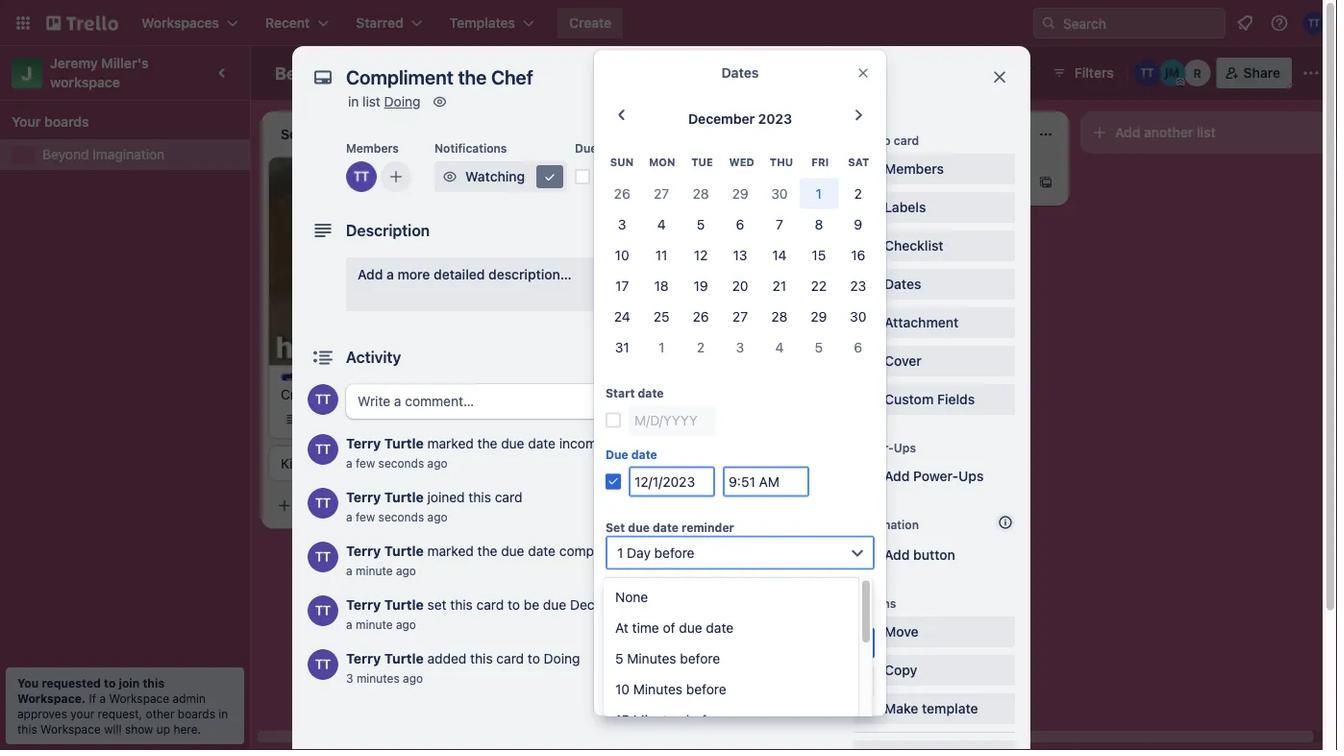 Task type: describe. For each thing, give the bounding box(es) containing it.
sm image inside 'watching' button
[[540, 167, 559, 186]]

thu
[[770, 156, 793, 169]]

date up sun
[[600, 141, 626, 155]]

meeting
[[328, 456, 378, 471]]

workspace
[[50, 74, 120, 90]]

remove button
[[606, 666, 875, 697]]

add left the more
[[358, 267, 383, 283]]

0 vertical spatial in
[[348, 94, 359, 110]]

add a card button for topmost create from template… image
[[815, 167, 1030, 198]]

0 horizontal spatial beyond
[[42, 147, 89, 162]]

0 horizontal spatial due
[[575, 141, 597, 155]]

at inside button
[[644, 169, 656, 185]]

sm image for move
[[859, 623, 879, 642]]

add button button
[[854, 540, 1015, 571]]

add a card button for the middle create from template… image
[[542, 283, 757, 313]]

Board name text field
[[265, 58, 448, 88]]

14 button
[[760, 240, 799, 270]]

1 vertical spatial due
[[606, 448, 628, 462]]

0 vertical spatial boards
[[44, 114, 89, 130]]

requested
[[42, 677, 101, 690]]

1 vertical spatial due date
[[606, 448, 657, 462]]

add a more detailed description… link
[[346, 258, 838, 311]]

the for marked the due date complete
[[477, 544, 497, 559]]

0 vertical spatial create from template… image
[[1038, 175, 1053, 190]]

add power-ups
[[884, 469, 984, 484]]

17 button
[[602, 270, 642, 301]]

1 inside checkbox
[[601, 247, 607, 260]]

added
[[427, 651, 467, 667]]

1 down fri
[[816, 185, 822, 201]]

color: bold red, title: "thoughts" element
[[554, 165, 626, 180]]

date inside terry turtle marked the due date complete a minute ago
[[528, 544, 556, 559]]

10 button
[[602, 240, 642, 270]]

terry turtle (terryturtle) image right 13
[[757, 242, 781, 265]]

before for 5 minutes before
[[680, 651, 720, 666]]

0 vertical spatial workspace
[[109, 692, 169, 706]]

doing inside terry turtle added this card to doing 3 minutes ago
[[544, 651, 580, 667]]

make template
[[884, 701, 978, 717]]

add up sat
[[854, 134, 876, 147]]

0 horizontal spatial ups
[[894, 441, 916, 455]]

move
[[884, 624, 919, 640]]

checklist
[[884, 238, 943, 254]]

0 vertical spatial list
[[362, 94, 381, 110]]

minute inside terry turtle marked the due date complete a minute ago
[[356, 564, 393, 578]]

0 vertical spatial 27 button
[[642, 178, 681, 209]]

0 horizontal spatial dates
[[721, 65, 759, 81]]

26 for 26 button to the bottom
[[693, 308, 709, 324]]

compliment the chef link
[[554, 219, 777, 238]]

this inside if a workspace admin approves your request, other boards in this workspace will show up here.
[[17, 723, 37, 736]]

create for create
[[569, 15, 611, 31]]

1 horizontal spatial 30 button
[[838, 301, 878, 332]]

1 inside terry turtle set this card to be due dec 1 at 9:51 am a minute ago
[[598, 597, 604, 613]]

sm image for copy
[[859, 661, 879, 681]]

add left another
[[1115, 124, 1140, 140]]

7
[[776, 216, 783, 232]]

in inside if a workspace admin approves your request, other boards in this workspace will show up here.
[[219, 707, 228, 721]]

0 vertical spatial doing
[[384, 94, 421, 110]]

2 for the top 2 button
[[854, 185, 862, 201]]

10 for 10 minutes before
[[615, 681, 630, 697]]

automation image
[[1011, 58, 1038, 85]]

0 vertical spatial due date
[[575, 141, 626, 155]]

make template link
[[854, 694, 1015, 725]]

date inside terry turtle marked the due date incomplete a few seconds ago
[[528, 436, 556, 452]]

to inside reminders will be sent to all members and watchers of this card.
[[749, 579, 761, 595]]

hide
[[748, 349, 777, 365]]

dec 1 at 9:51 am button
[[594, 161, 743, 192]]

few inside terry turtle joined this card a few seconds ago
[[356, 510, 375, 524]]

add down sat
[[846, 174, 871, 190]]

1 horizontal spatial 29 button
[[799, 301, 838, 332]]

terry for joined this card
[[346, 490, 381, 506]]

sm image for members
[[859, 160, 879, 179]]

date right start
[[638, 387, 664, 400]]

be inside terry turtle set this card to be due dec 1 at 9:51 am a minute ago
[[524, 597, 539, 613]]

at inside terry turtle set this card to be due dec 1 at 9:51 am a minute ago
[[608, 597, 620, 613]]

23
[[850, 278, 866, 293]]

1 vertical spatial 4 button
[[760, 332, 799, 363]]

to up members link
[[879, 134, 891, 147]]

add a more detailed description…
[[358, 267, 572, 283]]

11
[[655, 247, 668, 263]]

0 horizontal spatial 30 button
[[760, 178, 799, 209]]

add left 17 button at the left of the page
[[573, 290, 598, 306]]

close popover image
[[855, 65, 871, 81]]

fri
[[812, 156, 829, 169]]

reminders will be sent to all members and watchers of this card.
[[606, 579, 867, 615]]

1 vertical spatial workspace
[[40, 723, 101, 736]]

0 vertical spatial 2 button
[[838, 178, 878, 209]]

0 horizontal spatial 4 button
[[642, 209, 681, 240]]

copy
[[884, 663, 917, 679]]

terry turtle (terryturtle) image down color: purple, title: none icon on the left
[[308, 384, 338, 415]]

27 for top 27 button
[[654, 185, 669, 201]]

minutes
[[357, 672, 400, 685]]

add to card
[[854, 134, 919, 147]]

r
[[1193, 66, 1201, 80]]

beyond imagination inside beyond imagination link
[[42, 147, 165, 162]]

thoughts thinking
[[554, 166, 626, 194]]

search image
[[1041, 15, 1056, 31]]

admin
[[173, 692, 206, 706]]

dec for dec 1
[[577, 247, 598, 260]]

your
[[70, 707, 94, 721]]

sm image right doing link
[[430, 92, 449, 112]]

and
[[844, 579, 867, 595]]

set due date reminder
[[606, 521, 734, 535]]

8
[[815, 216, 823, 232]]

am inside button
[[691, 169, 712, 185]]

16
[[851, 247, 865, 263]]

add another list
[[1115, 124, 1216, 140]]

color: purple, title: none image
[[281, 373, 319, 381]]

few inside terry turtle marked the due date incomplete a few seconds ago
[[356, 457, 375, 470]]

add down power-ups
[[884, 469, 910, 484]]

23 button
[[838, 270, 878, 301]]

22
[[811, 278, 827, 293]]

to inside terry turtle added this card to doing 3 minutes ago
[[528, 651, 540, 667]]

at time of due date
[[615, 620, 734, 636]]

ago inside terry turtle added this card to doing 3 minutes ago
[[403, 672, 423, 685]]

terry turtle (terryturtle) image for marked the due date incomplete
[[308, 434, 338, 465]]

1 horizontal spatial 28 button
[[760, 301, 799, 332]]

add a card button for the left create from template… image
[[269, 491, 484, 521]]

0 vertical spatial add a card
[[846, 174, 914, 190]]

beyond imagination link
[[42, 145, 238, 164]]

minutes for 10
[[633, 681, 683, 697]]

will inside if a workspace admin approves your request, other boards in this workspace will show up here.
[[104, 723, 122, 736]]

1 vertical spatial add a card
[[573, 290, 641, 306]]

jeremy miller (jeremymiller198) image
[[1159, 60, 1186, 87]]

before for 1 day before
[[654, 545, 695, 561]]

watchers
[[606, 599, 662, 615]]

sent
[[718, 579, 745, 595]]

automation
[[854, 518, 919, 532]]

due inside terry turtle marked the due date complete a minute ago
[[501, 544, 524, 559]]

j
[[21, 62, 32, 84]]

9 button
[[838, 209, 878, 240]]

20 button
[[720, 270, 760, 301]]

28 for the left 28 button
[[693, 185, 709, 201]]

date right incomplete
[[631, 448, 657, 462]]

primary element
[[0, 0, 1337, 46]]

1 vertical spatial of
[[663, 620, 675, 636]]

24 button
[[602, 301, 642, 332]]

star or unstar board image
[[460, 65, 475, 81]]

move link
[[854, 617, 1015, 648]]

terry turtle (terryturtle) image for joined this card
[[308, 488, 338, 519]]

1 vertical spatial 26 button
[[681, 301, 720, 332]]

to inside terry turtle set this card to be due dec 1 at 9:51 am a minute ago
[[508, 597, 520, 613]]

open information menu image
[[1270, 13, 1289, 33]]

2 horizontal spatial 5
[[815, 339, 823, 355]]

marked for marked the due date complete
[[427, 544, 474, 559]]

ago inside terry turtle marked the due date incomplete a few seconds ago
[[427, 457, 448, 470]]

share
[[1244, 65, 1280, 81]]

card up members link
[[894, 134, 919, 147]]

request,
[[98, 707, 142, 721]]

ago inside terry turtle joined this card a few seconds ago
[[427, 510, 448, 524]]

detailed
[[434, 267, 485, 283]]

all
[[765, 579, 778, 595]]

create button
[[558, 8, 623, 38]]

terry turtle (terryturtle) image down kickoff meeting
[[308, 542, 338, 573]]

Write a comment text field
[[346, 384, 838, 419]]

0 horizontal spatial 29 button
[[720, 178, 760, 209]]

a inside terry turtle marked the due date incomplete a few seconds ago
[[346, 457, 352, 470]]

your
[[12, 114, 41, 130]]

terry for marked the due date complete
[[346, 544, 381, 559]]

1 horizontal spatial 29
[[811, 308, 827, 324]]

create for create instagram
[[281, 386, 322, 402]]

date down card.
[[706, 620, 734, 636]]

turtle for marked the due date incomplete
[[384, 436, 424, 452]]

this inside reminders will be sent to all members and watchers of this card.
[[682, 599, 704, 615]]

2 vertical spatial 5
[[615, 651, 623, 666]]

0 horizontal spatial 26 button
[[602, 178, 642, 209]]

back to home image
[[46, 8, 118, 38]]

before for 10 minutes before
[[686, 681, 726, 697]]

Search field
[[1056, 9, 1225, 37]]

1 horizontal spatial 6 button
[[838, 332, 878, 363]]

add button
[[884, 547, 955, 563]]

0 vertical spatial 1 button
[[799, 178, 838, 209]]

template
[[922, 701, 978, 717]]

none
[[615, 589, 648, 605]]

19
[[694, 278, 708, 293]]

minute inside terry turtle set this card to be due dec 1 at 9:51 am a minute ago
[[356, 618, 393, 632]]

0 horizontal spatial 28 button
[[681, 178, 720, 209]]

reminder
[[682, 521, 734, 535]]

4 for left 4 button
[[657, 216, 666, 232]]

1 vertical spatial 2 button
[[681, 332, 720, 363]]

this inside you requested to join this workspace.
[[143, 677, 165, 690]]

1 vertical spatial ups
[[958, 469, 984, 484]]

wed
[[729, 156, 754, 169]]

1 left 'day'
[[617, 545, 623, 561]]

a inside terry turtle marked the due date complete a minute ago
[[346, 564, 352, 578]]

1 horizontal spatial 5
[[697, 216, 705, 232]]

attachment button
[[854, 308, 1015, 338]]

0 horizontal spatial power-
[[854, 441, 894, 455]]

copy link
[[854, 656, 1015, 686]]

0 horizontal spatial imagination
[[93, 147, 165, 162]]

kickoff
[[281, 456, 324, 471]]

card down meeting
[[340, 498, 368, 514]]

turtle for joined this card
[[384, 490, 424, 506]]

21 button
[[760, 270, 799, 301]]

1 m/d/yyyy text field from the top
[[629, 405, 715, 436]]

labels link
[[854, 192, 1015, 223]]

26 for the leftmost 26 button
[[614, 185, 630, 201]]

show
[[125, 723, 153, 736]]

0 horizontal spatial create from template… image
[[492, 498, 508, 514]]

power- inside add power-ups link
[[913, 469, 958, 484]]

a few seconds ago link for joined this card
[[346, 510, 448, 524]]

sm image down make template link
[[859, 747, 879, 751]]

add down automation
[[884, 547, 910, 563]]

1 vertical spatial 3 button
[[720, 332, 760, 363]]

0 vertical spatial 3
[[618, 216, 626, 232]]

1 down create instagram
[[331, 413, 336, 426]]

share button
[[1217, 58, 1292, 88]]

terry turtle (terryturtle) image left r
[[1134, 60, 1161, 87]]

due up 5 minutes before
[[679, 620, 702, 636]]

terry turtle (terryturtle) image left add members to card icon
[[346, 161, 377, 192]]

your boards with 1 items element
[[12, 111, 229, 134]]

beyond inside text box
[[275, 62, 337, 83]]

dates button
[[854, 269, 1015, 300]]

r button
[[1184, 60, 1211, 87]]

up
[[156, 723, 170, 736]]

dec inside terry turtle set this card to be due dec 1 at 9:51 am a minute ago
[[570, 597, 595, 613]]

sm image for watching
[[440, 167, 459, 186]]

start date
[[606, 387, 664, 400]]

if
[[89, 692, 96, 706]]

Add time text field
[[723, 466, 809, 497]]

0 horizontal spatial members
[[346, 141, 399, 155]]

0 horizontal spatial add a card
[[300, 498, 368, 514]]

at
[[615, 620, 628, 636]]

terry turtle joined this card a few seconds ago
[[346, 490, 522, 524]]

show menu image
[[1301, 63, 1321, 83]]

cover
[[884, 353, 922, 369]]

labels
[[884, 199, 926, 215]]

sm image for checklist
[[859, 236, 879, 256]]

watching
[[465, 169, 525, 185]]

3 minutes ago link
[[346, 672, 423, 685]]

8 button
[[799, 209, 838, 240]]

compliment the chef
[[554, 221, 685, 236]]

10 for 10
[[615, 247, 629, 263]]



Task type: vqa. For each thing, say whether or not it's contained in the screenshot.
Edit card icon
no



Task type: locate. For each thing, give the bounding box(es) containing it.
30
[[771, 185, 788, 201], [850, 308, 866, 324]]

members inside members link
[[884, 161, 944, 177]]

turtle down terry turtle joined this card a few seconds ago
[[384, 544, 424, 559]]

1 few from the top
[[356, 457, 375, 470]]

1 vertical spatial few
[[356, 510, 375, 524]]

sm image
[[430, 92, 449, 112], [440, 167, 459, 186], [859, 198, 879, 217], [859, 661, 879, 681], [859, 700, 879, 719], [859, 747, 879, 751]]

6 for the right 6 button
[[854, 339, 862, 355]]

time
[[632, 620, 659, 636]]

31
[[615, 339, 629, 355]]

sm image inside checklist link
[[859, 236, 879, 256]]

0 vertical spatial 6 button
[[720, 209, 760, 240]]

the inside terry turtle marked the due date incomplete a few seconds ago
[[477, 436, 497, 452]]

at
[[644, 169, 656, 185], [608, 597, 620, 613]]

turtle inside terry turtle marked the due date incomplete a few seconds ago
[[384, 436, 424, 452]]

workspace
[[109, 692, 169, 706], [40, 723, 101, 736]]

workspace down join
[[109, 692, 169, 706]]

thinking link
[[554, 177, 777, 196]]

0 vertical spatial 6
[[736, 216, 744, 232]]

2 a minute ago link from the top
[[346, 618, 416, 632]]

kickoff meeting
[[281, 456, 378, 471]]

turtle up 3 minutes ago "link"
[[384, 651, 424, 667]]

1 horizontal spatial ups
[[958, 469, 984, 484]]

dec for dec 1 at 9:51 am
[[606, 169, 631, 185]]

27 button down mon
[[642, 178, 681, 209]]

15 down 8 button at the top right
[[812, 247, 826, 263]]

2 few from the top
[[356, 510, 375, 524]]

list right another
[[1197, 124, 1216, 140]]

next month image
[[847, 104, 870, 127]]

14
[[772, 247, 787, 263]]

in down beyond imagination text box
[[348, 94, 359, 110]]

sm image left "make"
[[859, 700, 879, 719]]

3 inside terry turtle added this card to doing 3 minutes ago
[[346, 672, 353, 685]]

12 button
[[681, 240, 720, 270]]

seconds inside terry turtle marked the due date incomplete a few seconds ago
[[378, 457, 424, 470]]

19 button
[[681, 270, 720, 301]]

before for 15 minutes before
[[686, 712, 726, 728]]

to left join
[[104, 677, 116, 690]]

sm image inside cover 'link'
[[859, 352, 879, 371]]

30 for 30 'button' to the right
[[850, 308, 866, 324]]

0 horizontal spatial 15
[[615, 712, 629, 728]]

10 inside button
[[615, 247, 629, 263]]

13 button
[[720, 240, 760, 270]]

30 button up 7
[[760, 178, 799, 209]]

doing
[[384, 94, 421, 110], [544, 651, 580, 667]]

4 button down the 21 button
[[760, 332, 799, 363]]

of up at time of due date
[[666, 599, 678, 615]]

terry inside terry turtle marked the due date complete a minute ago
[[346, 544, 381, 559]]

add members to card image
[[388, 167, 404, 186]]

terry for marked the due date incomplete
[[346, 436, 381, 452]]

save
[[725, 635, 755, 651]]

1 vertical spatial 30 button
[[838, 301, 878, 332]]

workspace visible image
[[494, 65, 510, 81]]

15 for 15
[[812, 247, 826, 263]]

of inside reminders will be sent to all members and watchers of this card.
[[666, 599, 678, 615]]

members up labels
[[884, 161, 944, 177]]

due down write a comment text field
[[606, 448, 628, 462]]

more
[[398, 267, 430, 283]]

joined
[[427, 490, 465, 506]]

m/d/yyyy text field up set due date reminder
[[629, 466, 715, 497]]

ups up add power-ups
[[894, 441, 916, 455]]

turtle inside terry turtle marked the due date complete a minute ago
[[384, 544, 424, 559]]

9:51 inside dec 1 at 9:51 am button
[[660, 169, 687, 185]]

1 horizontal spatial 9:51
[[660, 169, 687, 185]]

17
[[615, 278, 629, 293]]

sm image inside make template link
[[859, 700, 879, 719]]

due date down start date
[[606, 448, 657, 462]]

this inside terry turtle joined this card a few seconds ago
[[469, 490, 491, 506]]

in list doing
[[348, 94, 421, 110]]

terry inside terry turtle added this card to doing 3 minutes ago
[[346, 651, 381, 667]]

add another list button
[[1080, 112, 1337, 154]]

30 button down 23
[[838, 301, 878, 332]]

0 horizontal spatial add a card button
[[269, 491, 484, 521]]

create inside create instagram link
[[281, 386, 322, 402]]

card down terry turtle marked the due date complete a minute ago
[[476, 597, 504, 613]]

terry turtle set this card to be due dec 1 at 9:51 am a minute ago
[[346, 597, 675, 632]]

add
[[1115, 124, 1140, 140], [854, 134, 876, 147], [846, 174, 871, 190], [358, 267, 383, 283], [573, 290, 598, 306], [884, 469, 910, 484], [300, 498, 325, 514], [884, 547, 910, 563]]

create from template… image
[[1038, 175, 1053, 190], [765, 290, 781, 306], [492, 498, 508, 514]]

a minute ago link for set this card to be due dec 1 at 9:51 am
[[346, 618, 416, 632]]

due right the set
[[628, 521, 650, 535]]

to down terry turtle marked the due date complete a minute ago
[[508, 597, 520, 613]]

2 horizontal spatial 3
[[736, 339, 744, 355]]

0 horizontal spatial 2
[[697, 339, 705, 355]]

sm image for make template
[[859, 700, 879, 719]]

1 right sun
[[634, 169, 640, 185]]

ago down joined
[[427, 510, 448, 524]]

15 for 15 minutes before
[[615, 712, 629, 728]]

2 seconds from the top
[[378, 510, 424, 524]]

5 button
[[681, 209, 720, 240], [799, 332, 838, 363]]

2 vertical spatial add a card
[[300, 498, 368, 514]]

a inside terry turtle set this card to be due dec 1 at 9:51 am a minute ago
[[346, 618, 352, 632]]

terry turtle (terryturtle) image for set this card to be due dec 1 at 9:51 am
[[308, 596, 338, 627]]

10 minutes before
[[615, 681, 726, 697]]

terry turtle marked the due date incomplete a few seconds ago
[[346, 436, 628, 470]]

1 vertical spatial 29 button
[[799, 301, 838, 332]]

29
[[732, 185, 748, 201], [811, 308, 827, 324]]

2023
[[758, 111, 792, 127]]

2 a few seconds ago link from the top
[[346, 510, 448, 524]]

0 vertical spatial 15
[[812, 247, 826, 263]]

1 horizontal spatial boards
[[178, 707, 215, 721]]

in right other
[[219, 707, 228, 721]]

at right sun
[[644, 169, 656, 185]]

terry turtle (terryturtle) image
[[1302, 12, 1326, 35], [484, 408, 508, 431], [308, 434, 338, 465], [308, 488, 338, 519], [308, 596, 338, 627]]

0 horizontal spatial in
[[219, 707, 228, 721]]

members link
[[854, 154, 1015, 185]]

seconds right meeting
[[378, 457, 424, 470]]

26
[[614, 185, 630, 201], [693, 308, 709, 324]]

0 vertical spatial a minute ago link
[[346, 564, 416, 578]]

dec inside dec 1 at 9:51 am button
[[606, 169, 631, 185]]

0 horizontal spatial 6
[[736, 216, 744, 232]]

2 minute from the top
[[356, 618, 393, 632]]

a inside if a workspace admin approves your request, other boards in this workspace will show up here.
[[99, 692, 106, 706]]

2 marked from the top
[[427, 544, 474, 559]]

28
[[693, 185, 709, 201], [771, 308, 788, 324]]

None text field
[[336, 60, 971, 94]]

board link
[[521, 58, 603, 88]]

29 button down 22
[[799, 301, 838, 332]]

instagram
[[326, 386, 388, 402]]

1 minute from the top
[[356, 564, 393, 578]]

the inside terry turtle marked the due date complete a minute ago
[[477, 544, 497, 559]]

power-
[[854, 441, 894, 455], [913, 469, 958, 484]]

1 horizontal spatial 3
[[618, 216, 626, 232]]

6 button left cover
[[838, 332, 878, 363]]

chef
[[656, 221, 685, 236]]

3 left minutes
[[346, 672, 353, 685]]

0 horizontal spatial list
[[362, 94, 381, 110]]

terry for added this card to doing
[[346, 651, 381, 667]]

a inside terry turtle joined this card a few seconds ago
[[346, 510, 352, 524]]

1 horizontal spatial at
[[644, 169, 656, 185]]

1 vertical spatial create
[[281, 386, 322, 402]]

0 horizontal spatial 29
[[732, 185, 748, 201]]

1 day before
[[617, 545, 695, 561]]

2 vertical spatial minutes
[[633, 712, 682, 728]]

1 down 25 "button"
[[658, 339, 664, 355]]

imagination inside text box
[[341, 62, 439, 83]]

1 horizontal spatial beyond imagination
[[275, 62, 439, 83]]

1 horizontal spatial 1 button
[[799, 178, 838, 209]]

a few seconds ago link up terry turtle joined this card a few seconds ago
[[346, 457, 448, 470]]

sm image down the actions at bottom
[[859, 623, 879, 642]]

4
[[657, 216, 666, 232], [775, 339, 784, 355]]

terry up meeting
[[346, 436, 381, 452]]

a minute ago link
[[346, 564, 416, 578], [346, 618, 416, 632]]

0 horizontal spatial workspace
[[40, 723, 101, 736]]

card up labels
[[886, 174, 914, 190]]

imagination down your boards with 1 items element on the left top of the page
[[93, 147, 165, 162]]

complete
[[559, 544, 617, 559]]

sm image inside move 'link'
[[859, 623, 879, 642]]

minutes down time
[[627, 651, 676, 666]]

15 inside "button"
[[812, 247, 826, 263]]

0 vertical spatial 26
[[614, 185, 630, 201]]

0 vertical spatial members
[[346, 141, 399, 155]]

1 vertical spatial 29
[[811, 308, 827, 324]]

2 horizontal spatial add a card
[[846, 174, 914, 190]]

1 vertical spatial 30
[[850, 308, 866, 324]]

compliment
[[554, 221, 629, 236]]

1 terry from the top
[[346, 436, 381, 452]]

2 button up the 9
[[838, 178, 878, 209]]

18
[[654, 278, 669, 293]]

jeremy miller's workspace
[[50, 55, 152, 90]]

boards down admin
[[178, 707, 215, 721]]

few
[[356, 457, 375, 470], [356, 510, 375, 524]]

28 button down tue
[[681, 178, 720, 209]]

power ups image
[[984, 65, 999, 81]]

1 vertical spatial 26
[[693, 308, 709, 324]]

turtle inside terry turtle set this card to be due dec 1 at 9:51 am a minute ago
[[384, 597, 424, 613]]

25 button
[[642, 301, 681, 332]]

terry turtle (terryturtle) image left minutes
[[308, 650, 338, 681]]

the for marked the due date incomplete
[[477, 436, 497, 452]]

marked inside terry turtle marked the due date incomplete a few seconds ago
[[427, 436, 474, 452]]

0 vertical spatial seconds
[[378, 457, 424, 470]]

of
[[666, 599, 678, 615], [663, 620, 675, 636]]

0 vertical spatial 29 button
[[720, 178, 760, 209]]

list left doing link
[[362, 94, 381, 110]]

0 vertical spatial 29
[[732, 185, 748, 201]]

before down at time of due date
[[680, 651, 720, 666]]

1 horizontal spatial 28
[[771, 308, 788, 324]]

save button
[[606, 628, 875, 659]]

ago inside terry turtle set this card to be due dec 1 at 9:51 am a minute ago
[[396, 618, 416, 632]]

card inside terry turtle added this card to doing 3 minutes ago
[[496, 651, 524, 667]]

doing down beyond imagination text box
[[384, 94, 421, 110]]

button
[[913, 547, 955, 563]]

add a card up the '24'
[[573, 290, 641, 306]]

list
[[362, 94, 381, 110], [1197, 124, 1216, 140]]

22 button
[[799, 270, 838, 301]]

workspace.
[[17, 692, 86, 706]]

turtle
[[384, 436, 424, 452], [384, 490, 424, 506], [384, 544, 424, 559], [384, 597, 424, 613], [384, 651, 424, 667]]

dates inside button
[[884, 276, 921, 292]]

sm image down add to card
[[859, 160, 879, 179]]

date left incomplete
[[528, 436, 556, 452]]

december 2023
[[688, 111, 792, 127]]

1 horizontal spatial power-
[[913, 469, 958, 484]]

will up at time of due date
[[675, 579, 695, 595]]

of right time
[[663, 620, 675, 636]]

1 horizontal spatial add a card button
[[542, 283, 757, 313]]

ago down terry turtle joined this card a few seconds ago
[[396, 564, 416, 578]]

be
[[699, 579, 714, 595], [524, 597, 539, 613]]

sm image left copy
[[859, 661, 879, 681]]

0 vertical spatial am
[[691, 169, 712, 185]]

turtle inside terry turtle joined this card a few seconds ago
[[384, 490, 424, 506]]

will inside reminders will be sent to all members and watchers of this card.
[[675, 579, 695, 595]]

28 down tue
[[693, 185, 709, 201]]

sm image for cover
[[859, 352, 879, 371]]

0 vertical spatial the
[[632, 221, 652, 236]]

29 button down wed
[[720, 178, 760, 209]]

marked inside terry turtle marked the due date complete a minute ago
[[427, 544, 474, 559]]

1 turtle from the top
[[384, 436, 424, 452]]

terry inside terry turtle joined this card a few seconds ago
[[346, 490, 381, 506]]

0 vertical spatial m/d/yyyy text field
[[629, 405, 715, 436]]

before down 10 minutes before at bottom
[[686, 712, 726, 728]]

sm image down notifications
[[440, 167, 459, 186]]

24
[[614, 308, 630, 324]]

27 button down 20
[[720, 301, 760, 332]]

28 down the 21 button
[[771, 308, 788, 324]]

4 for the bottommost 4 button
[[775, 339, 784, 355]]

m/d/yyyy text field down start date
[[629, 405, 715, 436]]

add a card
[[846, 174, 914, 190], [573, 290, 641, 306], [300, 498, 368, 514]]

0 notifications image
[[1233, 12, 1256, 35]]

26 down 19 button
[[693, 308, 709, 324]]

sm image for labels
[[859, 198, 879, 217]]

reminders
[[606, 579, 671, 595]]

turtle inside terry turtle added this card to doing 3 minutes ago
[[384, 651, 424, 667]]

add a card down kickoff meeting
[[300, 498, 368, 514]]

terry for set this card to be due dec 1 at 9:51 am
[[346, 597, 381, 613]]

1 down instagram
[[369, 413, 374, 426]]

marked down terry turtle joined this card a few seconds ago
[[427, 544, 474, 559]]

turtle for marked the due date complete
[[384, 544, 424, 559]]

31 button
[[602, 332, 642, 363]]

fields
[[937, 392, 975, 408]]

terry inside terry turtle marked the due date incomplete a few seconds ago
[[346, 436, 381, 452]]

0 horizontal spatial am
[[654, 597, 675, 613]]

1 horizontal spatial 15
[[812, 247, 826, 263]]

26 button down 19 on the right
[[681, 301, 720, 332]]

1 horizontal spatial 27 button
[[720, 301, 760, 332]]

1 vertical spatial minutes
[[633, 681, 683, 697]]

seconds down kickoff meeting link
[[378, 510, 424, 524]]

turtle for added this card to doing
[[384, 651, 424, 667]]

rubyanndersson (rubyanndersson) image
[[1184, 60, 1211, 87]]

15 down 10 minutes before at bottom
[[615, 712, 629, 728]]

members
[[782, 579, 840, 595]]

card inside terry turtle joined this card a few seconds ago
[[495, 490, 522, 506]]

sat
[[848, 156, 869, 169]]

terry up minutes
[[346, 651, 381, 667]]

card up the '24'
[[613, 290, 641, 306]]

thoughts
[[573, 166, 626, 180]]

dec right mark due date as complete 'checkbox'
[[606, 169, 631, 185]]

1 a few seconds ago link from the top
[[346, 457, 448, 470]]

0 vertical spatial ups
[[894, 441, 916, 455]]

0 horizontal spatial 5
[[615, 651, 623, 666]]

5 terry from the top
[[346, 651, 381, 667]]

1 horizontal spatial 30
[[850, 308, 866, 324]]

25
[[653, 308, 670, 324]]

beyond imagination inside beyond imagination text box
[[275, 62, 439, 83]]

1 horizontal spatial 6
[[854, 339, 862, 355]]

4 turtle from the top
[[384, 597, 424, 613]]

seconds inside terry turtle joined this card a few seconds ago
[[378, 510, 424, 524]]

create inside create button
[[569, 15, 611, 31]]

1 horizontal spatial 2
[[854, 185, 862, 201]]

be inside reminders will be sent to all members and watchers of this card.
[[699, 579, 714, 595]]

1 vertical spatial the
[[477, 436, 497, 452]]

actions
[[854, 597, 896, 610]]

ago inside terry turtle marked the due date complete a minute ago
[[396, 564, 416, 578]]

2 terry from the top
[[346, 490, 381, 506]]

1 button down 25
[[642, 332, 681, 363]]

dec inside the dec 1 checkbox
[[577, 247, 598, 260]]

1 a minute ago link from the top
[[346, 564, 416, 578]]

cover link
[[854, 346, 1015, 377]]

a minute ago link for marked the due date complete
[[346, 564, 416, 578]]

2 vertical spatial add a card button
[[269, 491, 484, 521]]

1 horizontal spatial due
[[606, 448, 628, 462]]

the inside "link"
[[632, 221, 652, 236]]

0 vertical spatial dates
[[721, 65, 759, 81]]

sm image left labels
[[859, 198, 879, 217]]

start
[[606, 387, 635, 400]]

M/D/YYYY text field
[[629, 405, 715, 436], [629, 466, 715, 497]]

you requested to join this workspace.
[[17, 677, 165, 706]]

1 vertical spatial 28 button
[[760, 301, 799, 332]]

3 turtle from the top
[[384, 544, 424, 559]]

0 vertical spatial minutes
[[627, 651, 676, 666]]

a few seconds ago link for marked the due date incomplete
[[346, 457, 448, 470]]

join
[[119, 677, 140, 690]]

a
[[875, 174, 882, 190], [387, 267, 394, 283], [602, 290, 609, 306], [346, 457, 352, 470], [329, 498, 336, 514], [346, 510, 352, 524], [346, 564, 352, 578], [346, 618, 352, 632], [99, 692, 106, 706]]

marked
[[427, 436, 474, 452], [427, 544, 474, 559]]

26 down thoughts
[[614, 185, 630, 201]]

1 marked from the top
[[427, 436, 474, 452]]

28 button down 21
[[760, 301, 799, 332]]

29 down "22" 'button'
[[811, 308, 827, 324]]

0 vertical spatial 10
[[615, 247, 629, 263]]

be down terry turtle marked the due date complete a minute ago
[[524, 597, 539, 613]]

1 vertical spatial 4
[[775, 339, 784, 355]]

sm image inside copy link
[[859, 661, 879, 681]]

sm image
[[859, 160, 879, 179], [540, 167, 559, 186], [859, 236, 879, 256], [859, 352, 879, 371], [859, 623, 879, 642]]

list inside button
[[1197, 124, 1216, 140]]

0 horizontal spatial 27 button
[[642, 178, 681, 209]]

0 horizontal spatial create
[[281, 386, 322, 402]]

1 vertical spatial 5
[[815, 339, 823, 355]]

description…
[[488, 267, 572, 283]]

marked up joined
[[427, 436, 474, 452]]

3 terry from the top
[[346, 544, 381, 559]]

1 vertical spatial in
[[219, 707, 228, 721]]

27 down dec 1 at 9:51 am
[[654, 185, 669, 201]]

Dec 1 checkbox
[[554, 242, 613, 265]]

card down terry turtle marked the due date incomplete a few seconds ago
[[495, 490, 522, 506]]

4 button up 11
[[642, 209, 681, 240]]

2 turtle from the top
[[384, 490, 424, 506]]

2 m/d/yyyy text field from the top
[[629, 466, 715, 497]]

custom fields button
[[854, 390, 1015, 409]]

1 vertical spatial 3
[[736, 339, 744, 355]]

due inside terry turtle marked the due date incomplete a few seconds ago
[[501, 436, 524, 452]]

sm image inside labels link
[[859, 198, 879, 217]]

create instagram link
[[281, 385, 504, 404]]

1 horizontal spatial add a card
[[573, 290, 641, 306]]

boards inside if a workspace admin approves your request, other boards in this workspace will show up here.
[[178, 707, 215, 721]]

0 vertical spatial will
[[675, 579, 695, 595]]

2 for 2 button to the bottom
[[697, 339, 705, 355]]

due
[[501, 436, 524, 452], [628, 521, 650, 535], [501, 544, 524, 559], [543, 597, 566, 613], [679, 620, 702, 636]]

filters
[[1074, 65, 1114, 81]]

terry inside terry turtle set this card to be due dec 1 at 9:51 am a minute ago
[[346, 597, 381, 613]]

6 for topmost 6 button
[[736, 216, 744, 232]]

am inside terry turtle set this card to be due dec 1 at 9:51 am a minute ago
[[654, 597, 675, 613]]

minutes down 10 minutes before at bottom
[[633, 712, 682, 728]]

2 vertical spatial dec
[[570, 597, 595, 613]]

Mark due date as complete checkbox
[[575, 169, 590, 185]]

few right kickoff
[[356, 457, 375, 470]]

thinking
[[554, 178, 607, 194]]

card inside terry turtle set this card to be due dec 1 at 9:51 am a minute ago
[[476, 597, 504, 613]]

1 horizontal spatial 3 button
[[720, 332, 760, 363]]

0 horizontal spatial 3 button
[[602, 209, 642, 240]]

add down kickoff
[[300, 498, 325, 514]]

turtle for set this card to be due dec 1 at 9:51 am
[[384, 597, 424, 613]]

5 turtle from the top
[[384, 651, 424, 667]]

1 horizontal spatial create from template… image
[[765, 290, 781, 306]]

28 for right 28 button
[[771, 308, 788, 324]]

sm image inside 'watching' button
[[440, 167, 459, 186]]

4 terry from the top
[[346, 597, 381, 613]]

1 vertical spatial seconds
[[378, 510, 424, 524]]

28 button
[[681, 178, 720, 209], [760, 301, 799, 332]]

to inside you requested to join this workspace.
[[104, 677, 116, 690]]

30 for the left 30 'button'
[[771, 185, 788, 201]]

0 vertical spatial 4 button
[[642, 209, 681, 240]]

1
[[634, 169, 640, 185], [816, 185, 822, 201], [601, 247, 607, 260], [658, 339, 664, 355], [331, 413, 336, 426], [369, 413, 374, 426], [617, 545, 623, 561], [598, 597, 604, 613]]

27 for the rightmost 27 button
[[732, 308, 748, 324]]

12
[[694, 247, 708, 263]]

members up add members to card icon
[[346, 141, 399, 155]]

due up terry turtle set this card to be due dec 1 at 9:51 am a minute ago
[[501, 544, 524, 559]]

30 down "thu"
[[771, 185, 788, 201]]

turtle up kickoff meeting link
[[384, 436, 424, 452]]

date up "1 day before"
[[653, 521, 679, 535]]

sm image inside members link
[[859, 160, 879, 179]]

1 horizontal spatial 5 button
[[799, 332, 838, 363]]

1 seconds from the top
[[378, 457, 424, 470]]

0 horizontal spatial 26
[[614, 185, 630, 201]]

0 horizontal spatial 1 button
[[642, 332, 681, 363]]

0 vertical spatial 27
[[654, 185, 669, 201]]

few down meeting
[[356, 510, 375, 524]]

1 horizontal spatial dates
[[884, 276, 921, 292]]

board
[[554, 65, 592, 81]]

this inside terry turtle set this card to be due dec 1 at 9:51 am a minute ago
[[450, 597, 473, 613]]

0 horizontal spatial 5 button
[[681, 209, 720, 240]]

terry
[[346, 436, 381, 452], [346, 490, 381, 506], [346, 544, 381, 559], [346, 597, 381, 613], [346, 651, 381, 667]]

0 vertical spatial 9:51
[[660, 169, 687, 185]]

1 vertical spatial 6 button
[[838, 332, 878, 363]]

be left sent
[[699, 579, 714, 595]]

description
[[346, 222, 430, 240]]

a inside add a more detailed description… link
[[387, 267, 394, 283]]

turtle down kickoff meeting link
[[384, 490, 424, 506]]

due inside terry turtle set this card to be due dec 1 at 9:51 am a minute ago
[[543, 597, 566, 613]]

1 vertical spatial 2
[[697, 339, 705, 355]]

1 vertical spatial 6
[[854, 339, 862, 355]]

create up board
[[569, 15, 611, 31]]

0 vertical spatial a few seconds ago link
[[346, 457, 448, 470]]

9:51 inside terry turtle set this card to be due dec 1 at 9:51 am a minute ago
[[624, 597, 650, 613]]

1 vertical spatial list
[[1197, 124, 1216, 140]]

minutes for 15
[[633, 712, 682, 728]]

terry turtle (terryturtle) image
[[1134, 60, 1161, 87], [346, 161, 377, 192], [757, 242, 781, 265], [308, 384, 338, 415], [308, 542, 338, 573], [308, 650, 338, 681]]

1 vertical spatial 10
[[615, 681, 630, 697]]

am
[[691, 169, 712, 185], [654, 597, 675, 613]]

this inside terry turtle added this card to doing 3 minutes ago
[[470, 651, 493, 667]]

workspace down your at left bottom
[[40, 723, 101, 736]]

last month image
[[610, 104, 633, 127]]

minutes for 5
[[627, 651, 676, 666]]

marked for marked the due date incomplete
[[427, 436, 474, 452]]

card.
[[708, 599, 739, 615]]

power-ups
[[854, 441, 916, 455]]

approves
[[17, 707, 67, 721]]

this up at time of due date
[[682, 599, 704, 615]]

0 horizontal spatial at
[[608, 597, 620, 613]]



